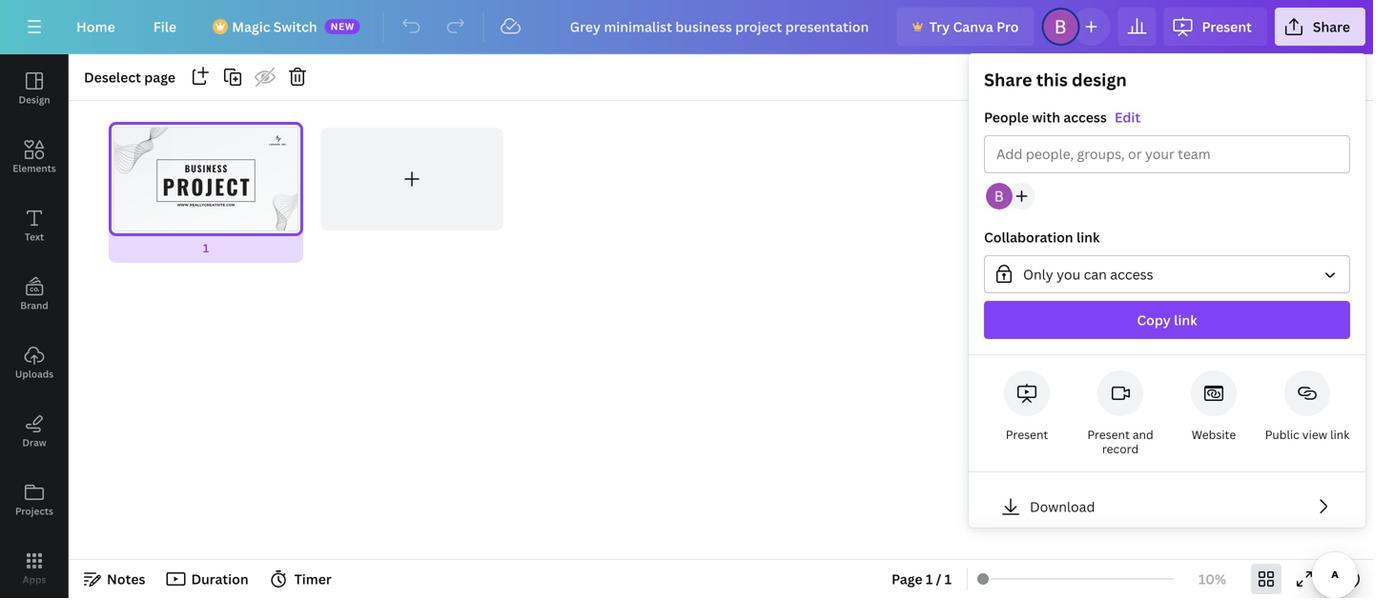 Task type: describe. For each thing, give the bounding box(es) containing it.
apps button
[[0, 535, 69, 599]]

deselect
[[84, 68, 141, 86]]

duration button
[[161, 565, 256, 595]]

uploads
[[15, 368, 54, 381]]

only
[[1023, 266, 1054, 284]]

timer
[[294, 571, 332, 589]]

project
[[163, 171, 251, 202]]

link for collaboration link
[[1077, 228, 1100, 247]]

business
[[185, 162, 228, 175]]

collaboration
[[984, 228, 1073, 247]]

main menu bar
[[0, 0, 1373, 54]]

try
[[929, 18, 950, 36]]

share button
[[1275, 8, 1366, 46]]

draw
[[22, 437, 46, 450]]

present inside present and record
[[1088, 427, 1130, 443]]

2 horizontal spatial 1
[[945, 571, 952, 589]]

access inside button
[[1110, 266, 1154, 284]]

deselect page
[[84, 68, 176, 86]]

duration
[[191, 571, 249, 589]]

file button
[[138, 8, 192, 46]]

share this design
[[984, 68, 1127, 92]]

home link
[[61, 8, 130, 46]]

share this design group
[[969, 68, 1366, 356]]

0 vertical spatial larana, inc.
[[269, 143, 287, 146]]

share for share this design
[[984, 68, 1032, 92]]

projects button
[[0, 466, 69, 535]]

try canva pro
[[929, 18, 1019, 36]]

apps
[[23, 574, 46, 587]]

pro
[[997, 18, 1019, 36]]

Only you can access button
[[984, 256, 1350, 294]]

text button
[[0, 192, 69, 260]]

website
[[1192, 427, 1236, 443]]

1 vertical spatial larana, inc.
[[974, 187, 1045, 197]]

people with access edit
[[984, 108, 1141, 126]]

present and record
[[1088, 427, 1154, 457]]

download button
[[984, 488, 1350, 526]]

and
[[1133, 427, 1154, 443]]

this
[[1036, 68, 1068, 92]]

10% button
[[1182, 565, 1244, 595]]

canva assistant image
[[1318, 504, 1341, 527]]

canva
[[953, 18, 994, 36]]

file
[[153, 18, 177, 36]]

you
[[1057, 266, 1081, 284]]

0 horizontal spatial inc.
[[282, 143, 287, 146]]

1 horizontal spatial inc.
[[1024, 187, 1045, 197]]

/
[[936, 571, 942, 589]]

side panel tab list
[[0, 54, 69, 599]]

notes
[[107, 571, 145, 589]]

public view link
[[1265, 427, 1350, 443]]

brand
[[20, 299, 48, 312]]

Design title text field
[[555, 8, 889, 46]]

only you can access
[[1023, 266, 1154, 284]]



Task type: locate. For each thing, give the bounding box(es) containing it.
link right copy
[[1174, 311, 1197, 329]]

try canva pro button
[[897, 8, 1034, 46]]

copy link button
[[984, 301, 1350, 340]]

1 horizontal spatial link
[[1174, 311, 1197, 329]]

1
[[203, 240, 209, 256], [926, 571, 933, 589], [945, 571, 952, 589]]

draw button
[[0, 398, 69, 466]]

link up only you can access
[[1077, 228, 1100, 247]]

page 1 / 1
[[892, 571, 952, 589]]

2 vertical spatial link
[[1330, 427, 1350, 443]]

1 vertical spatial larana,
[[974, 187, 1021, 197]]

page
[[892, 571, 923, 589]]

present left share dropdown button
[[1202, 18, 1252, 36]]

0 horizontal spatial link
[[1077, 228, 1100, 247]]

0 horizontal spatial 1
[[203, 240, 209, 256]]

larana, inc.
[[269, 143, 287, 146], [974, 187, 1045, 197]]

share for share
[[1313, 18, 1350, 36]]

0 horizontal spatial access
[[1064, 108, 1107, 126]]

uploads button
[[0, 329, 69, 398]]

1 horizontal spatial share
[[1313, 18, 1350, 36]]

brand button
[[0, 260, 69, 329]]

link right view at the bottom right
[[1330, 427, 1350, 443]]

access
[[1064, 108, 1107, 126], [1110, 266, 1154, 284]]

10%
[[1199, 571, 1226, 589]]

record
[[1102, 442, 1139, 457]]

with
[[1032, 108, 1060, 126]]

share inside group
[[984, 68, 1032, 92]]

1 horizontal spatial larana, inc.
[[974, 187, 1045, 197]]

0 horizontal spatial present
[[1006, 427, 1048, 443]]

1 vertical spatial access
[[1110, 266, 1154, 284]]

people
[[984, 108, 1029, 126]]

present up download
[[1006, 427, 1048, 443]]

1 vertical spatial share
[[984, 68, 1032, 92]]

edit button
[[1115, 107, 1141, 128]]

public
[[1265, 427, 1300, 443]]

1 left /
[[926, 571, 933, 589]]

1 horizontal spatial 1
[[926, 571, 933, 589]]

present
[[1202, 18, 1252, 36], [1006, 427, 1048, 443], [1088, 427, 1130, 443]]

collaboration link
[[984, 228, 1100, 247]]

0 horizontal spatial share
[[984, 68, 1032, 92]]

0 vertical spatial share
[[1313, 18, 1350, 36]]

link
[[1077, 228, 1100, 247], [1174, 311, 1197, 329], [1330, 427, 1350, 443]]

1 right /
[[945, 571, 952, 589]]

0 vertical spatial inc.
[[282, 143, 287, 146]]

present button
[[1164, 8, 1267, 46]]

home
[[76, 18, 115, 36]]

1 horizontal spatial larana,
[[974, 187, 1021, 197]]

edit
[[1115, 108, 1141, 126]]

view
[[1303, 427, 1328, 443]]

new
[[331, 20, 355, 33]]

larana,
[[269, 143, 281, 146], [974, 187, 1021, 197]]

access right with
[[1064, 108, 1107, 126]]

link for copy link
[[1174, 311, 1197, 329]]

timer button
[[264, 565, 339, 595]]

share
[[1313, 18, 1350, 36], [984, 68, 1032, 92]]

can
[[1084, 266, 1107, 284]]

1 horizontal spatial access
[[1110, 266, 1154, 284]]

text
[[25, 231, 44, 244]]

2 horizontal spatial link
[[1330, 427, 1350, 443]]

download
[[1030, 498, 1095, 516]]

notes button
[[76, 565, 153, 595]]

magic
[[232, 18, 270, 36]]

switch
[[274, 18, 317, 36]]

inc.
[[282, 143, 287, 146], [1024, 187, 1045, 197]]

magic switch
[[232, 18, 317, 36]]

www.reallygreatsite.com
[[177, 203, 235, 207]]

1 vertical spatial link
[[1174, 311, 1197, 329]]

copy
[[1137, 311, 1171, 329]]

0 horizontal spatial larana,
[[269, 143, 281, 146]]

projects
[[15, 505, 53, 518]]

deselect page button
[[76, 62, 183, 93]]

link inside button
[[1174, 311, 1197, 329]]

present inside dropdown button
[[1202, 18, 1252, 36]]

0 horizontal spatial larana, inc.
[[269, 143, 287, 146]]

1 horizontal spatial present
[[1088, 427, 1130, 443]]

1 down "www.reallygreatsite.com"
[[203, 240, 209, 256]]

elements button
[[0, 123, 69, 192]]

design button
[[0, 54, 69, 123]]

page
[[144, 68, 176, 86]]

Add people, groups, or your team text field
[[997, 136, 1338, 173]]

elements
[[13, 162, 56, 175]]

0 vertical spatial access
[[1064, 108, 1107, 126]]

copy link
[[1137, 311, 1197, 329]]

design
[[1072, 68, 1127, 92]]

share inside dropdown button
[[1313, 18, 1350, 36]]

0 vertical spatial larana,
[[269, 143, 281, 146]]

0 vertical spatial link
[[1077, 228, 1100, 247]]

access right can
[[1110, 266, 1154, 284]]

design
[[19, 93, 50, 106]]

1 vertical spatial inc.
[[1024, 187, 1045, 197]]

2 horizontal spatial present
[[1202, 18, 1252, 36]]

present left and
[[1088, 427, 1130, 443]]



Task type: vqa. For each thing, say whether or not it's contained in the screenshot.
the work.
no



